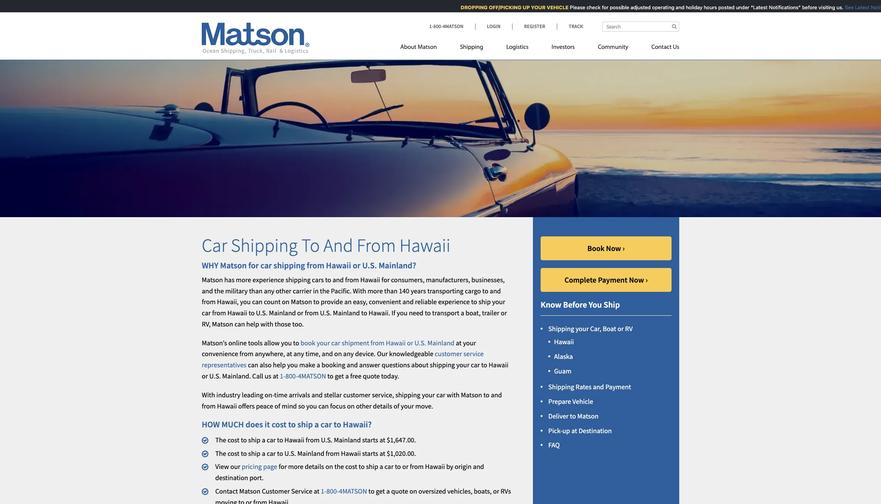 Task type: locate. For each thing, give the bounding box(es) containing it.
0 horizontal spatial customer
[[344, 391, 371, 400]]

by
[[447, 463, 454, 472]]

800-
[[434, 23, 443, 30], [286, 372, 298, 381], [327, 487, 339, 496]]

1 vertical spatial help
[[273, 361, 286, 370]]

2 horizontal spatial more
[[368, 287, 383, 295]]

your inside 'matson has more experience shipping cars to and from hawaii for consumers, manufacturers, businesses, and the military than any other carrier in the pacific. with more than 140 years transporting cargo to and from hawaii, you can count on matson to provide an easy, convenient and reliable experience to ship your car from hawaii to u.s. mainland or from u.s. mainland to hawaii. if you need to transport a boat, trailer or rv, matson can help with those too.'
[[493, 298, 506, 307]]

car inside 'matson has more experience shipping cars to and from hawaii for consumers, manufacturers, businesses, and the military than any other carrier in the pacific. with more than 140 years transporting cargo to and from hawaii, you can count on matson to provide an easy, convenient and reliable experience to ship your car from hawaii to u.s. mainland or from u.s. mainland to hawaii. if you need to transport a boat, trailer or rv, matson can help with those too.'
[[202, 309, 211, 318]]

pick-up at destination
[[549, 427, 612, 435]]

1 horizontal spatial other
[[356, 402, 372, 411]]

0 horizontal spatial 800-
[[286, 372, 298, 381]]

other inside with industry leading on-time arrivals and stellar customer service, shipping your car with matson to and from hawaii offers peace of mind so you can focus on other details of your move.
[[356, 402, 372, 411]]

at inside "know before you ship" "section"
[[572, 427, 578, 435]]

military
[[225, 287, 248, 295]]

u.s. down the cost to ship a car to hawaii from u.s. mainland starts at $1,647.00.
[[285, 449, 296, 458]]

0 vertical spatial now ›
[[607, 243, 625, 253]]

1 vertical spatial hawaii.
[[269, 498, 290, 505]]

hawaii inside with industry leading on-time arrivals and stellar customer service, shipping your car with matson to and from hawaii offers peace of mind so you can focus on other details of your move.
[[217, 402, 237, 411]]

hawaii inside can also help you make a booking and answer questions about shipping your car to hawaii or u.s. mainland. call us at
[[489, 361, 509, 370]]

1 vertical spatial details
[[305, 463, 324, 472]]

$1,647.00.
[[387, 436, 416, 445]]

2 horizontal spatial 800-
[[434, 23, 443, 30]]

0 horizontal spatial with
[[261, 320, 274, 329]]

destination
[[579, 427, 612, 435]]

0 horizontal spatial than
[[249, 287, 263, 295]]

posted
[[715, 4, 731, 10]]

0 vertical spatial get
[[335, 372, 344, 381]]

0 horizontal spatial 1-
[[280, 372, 286, 381]]

1 horizontal spatial with
[[447, 391, 460, 400]]

on right count
[[282, 298, 290, 307]]

customer down free
[[344, 391, 371, 400]]

0 horizontal spatial quote
[[363, 372, 380, 381]]

contact inside top menu navigation
[[652, 44, 672, 50]]

4matson
[[443, 23, 464, 30], [298, 372, 326, 381], [339, 487, 367, 496]]

ship up trailer in the bottom of the page
[[479, 298, 491, 307]]

on down the cost to ship a car to u.s. mainland from hawaii starts at $1,020.00.
[[326, 463, 333, 472]]

pick-up at destination link
[[549, 427, 612, 435]]

starts up for more details on the cost to ship a car to or from hawaii by origin and destination port.
[[362, 449, 379, 458]]

trailer
[[482, 309, 500, 318]]

or down representatives
[[202, 372, 208, 381]]

with left industry
[[202, 391, 215, 400]]

cars
[[312, 275, 324, 284]]

2 than from the left
[[385, 287, 398, 295]]

hawaii. down customer
[[269, 498, 290, 505]]

2 of from the left
[[394, 402, 400, 411]]

1 horizontal spatial than
[[385, 287, 398, 295]]

customer inside customer service representatives
[[435, 350, 463, 359]]

mainland down an
[[333, 309, 360, 318]]

contact left the us
[[652, 44, 672, 50]]

deliver
[[549, 412, 569, 421]]

1- right 'service' at the bottom left of page
[[321, 487, 327, 496]]

your left the car, in the bottom right of the page
[[576, 325, 589, 333]]

than
[[249, 287, 263, 295], [385, 287, 398, 295]]

4matson down for more details on the cost to ship a car to or from hawaii by origin and destination port.
[[339, 487, 367, 496]]

0 vertical spatial other
[[276, 287, 292, 295]]

2 vertical spatial 1-800-4matson link
[[321, 487, 367, 496]]

or up too.
[[297, 309, 304, 318]]

1-800-4matson to get a free quote today.
[[280, 372, 400, 381]]

matson inside "know before you ship" "section"
[[578, 412, 599, 421]]

1 horizontal spatial get
[[376, 487, 385, 496]]

1 horizontal spatial more
[[288, 463, 304, 472]]

or down $1,020.00.
[[403, 463, 409, 472]]

1-800-4matson link down the dropping
[[430, 23, 475, 30]]

shipping link
[[449, 40, 495, 56]]

0 vertical spatial 800-
[[434, 23, 443, 30]]

other up hawaii?
[[356, 402, 372, 411]]

at your convenience from anywhere, at any time, and on any device. our knowledgeable
[[202, 339, 477, 359]]

the down how
[[215, 436, 226, 445]]

1-800-4matson link down make
[[280, 372, 326, 381]]

quote
[[363, 372, 380, 381], [392, 487, 409, 496]]

payment up ship
[[599, 275, 628, 285]]

1 vertical spatial 800-
[[286, 372, 298, 381]]

logistics link
[[495, 40, 541, 56]]

1- for 1-800-4matson to get a free quote today.
[[280, 372, 286, 381]]

mainland up those
[[269, 309, 296, 318]]

800- down for more details on the cost to ship a car to or from hawaii by origin and destination port.
[[327, 487, 339, 496]]

or left the rv
[[618, 325, 624, 333]]

our
[[231, 463, 241, 472]]

leading
[[242, 391, 264, 400]]

us
[[265, 372, 272, 381]]

can left focus
[[319, 402, 329, 411]]

from down "hawaii,"
[[212, 309, 226, 318]]

know before you ship section
[[524, 217, 690, 505]]

answer
[[360, 361, 381, 370]]

peace
[[256, 402, 273, 411]]

0 horizontal spatial 4matson
[[298, 372, 326, 381]]

2 vertical spatial more
[[288, 463, 304, 472]]

1 the from the top
[[215, 436, 226, 445]]

to inside "know before you ship" "section"
[[571, 412, 577, 421]]

shipping your car, boat or rv
[[549, 325, 633, 333]]

car
[[261, 260, 272, 271], [202, 309, 211, 318], [332, 339, 341, 348], [471, 361, 480, 370], [437, 391, 446, 400], [321, 420, 332, 430], [267, 436, 276, 445], [267, 449, 276, 458], [385, 463, 394, 472]]

other
[[276, 287, 292, 295], [356, 402, 372, 411]]

1 horizontal spatial 800-
[[327, 487, 339, 496]]

1 horizontal spatial details
[[373, 402, 393, 411]]

page
[[263, 463, 278, 472]]

on inside with industry leading on-time arrivals and stellar customer service, shipping your car with matson to and from hawaii offers peace of mind so you can focus on other details of your move.
[[347, 402, 355, 411]]

a inside to get a quote on oversized vehicles, boats, or rvs moving to or from hawaii.
[[387, 487, 390, 496]]

boat
[[603, 325, 617, 333]]

0 horizontal spatial other
[[276, 287, 292, 295]]

of down time at the bottom left of the page
[[275, 402, 281, 411]]

experience
[[253, 275, 284, 284], [439, 298, 470, 307]]

the down the cost to ship a car to u.s. mainland from hawaii starts at $1,020.00.
[[335, 463, 344, 472]]

from
[[357, 234, 396, 257]]

the cost to ship a car to u.s. mainland from hawaii starts at $1,020.00.
[[215, 449, 416, 458]]

faq link
[[549, 441, 560, 450]]

0 vertical spatial details
[[373, 402, 393, 411]]

u.s. inside can also help you make a booking and answer questions about shipping your car to hawaii or u.s. mainland. call us at
[[210, 372, 221, 381]]

experience up transport
[[439, 298, 470, 307]]

manufacturers,
[[426, 275, 470, 284]]

4matson down make
[[298, 372, 326, 381]]

you down military
[[240, 298, 251, 307]]

2 horizontal spatial 4matson
[[443, 23, 464, 30]]

your inside can also help you make a booking and answer questions about shipping your car to hawaii or u.s. mainland. call us at
[[457, 361, 470, 370]]

any up make
[[294, 350, 304, 359]]

contact up moving on the left bottom of the page
[[215, 487, 238, 496]]

businesses,
[[472, 275, 505, 284]]

your up the service
[[463, 339, 477, 348]]

quote down answer at the left of the page
[[363, 372, 380, 381]]

800- up arrivals
[[286, 372, 298, 381]]

1 horizontal spatial 4matson
[[339, 487, 367, 496]]

from up 'our'
[[371, 339, 385, 348]]

0 horizontal spatial any
[[264, 287, 275, 295]]

you inside can also help you make a booking and answer questions about shipping your car to hawaii or u.s. mainland. call us at
[[287, 361, 298, 370]]

or inside "section"
[[618, 325, 624, 333]]

of down service,
[[394, 402, 400, 411]]

boat,
[[466, 309, 481, 318]]

ship inside 'matson has more experience shipping cars to and from hawaii for consumers, manufacturers, businesses, and the military than any other carrier in the pacific. with more than 140 years transporting cargo to and from hawaii, you can count on matson to provide an easy, convenient and reliable experience to ship your car from hawaii to u.s. mainland or from u.s. mainland to hawaii. if you need to transport a boat, trailer or rv, matson can help with those too.'
[[479, 298, 491, 307]]

help up tools
[[247, 320, 259, 329]]

car inside for more details on the cost to ship a car to or from hawaii by origin and destination port.
[[385, 463, 394, 472]]

from up how
[[202, 402, 216, 411]]

4matson for 1-800-4matson
[[443, 23, 464, 30]]

to
[[326, 275, 332, 284], [483, 287, 489, 295], [314, 298, 320, 307], [472, 298, 478, 307], [249, 309, 255, 318], [362, 309, 368, 318], [425, 309, 431, 318], [293, 339, 299, 348], [482, 361, 488, 370], [328, 372, 334, 381], [484, 391, 490, 400], [571, 412, 577, 421], [288, 420, 296, 430], [334, 420, 342, 430], [241, 436, 247, 445], [277, 436, 283, 445], [241, 449, 247, 458], [277, 449, 283, 458], [359, 463, 365, 472], [395, 463, 401, 472], [369, 487, 375, 496], [239, 498, 245, 505]]

from down tools
[[240, 350, 254, 359]]

0 horizontal spatial experience
[[253, 275, 284, 284]]

matson's online tools allow you to book your car shipment from hawaii or u.s. mainland
[[202, 339, 455, 348]]

the inside for more details on the cost to ship a car to or from hawaii by origin and destination port.
[[335, 463, 344, 472]]

hawaii
[[400, 234, 451, 257], [326, 260, 351, 271], [361, 275, 381, 284], [228, 309, 247, 318], [555, 338, 574, 346], [386, 339, 406, 348], [489, 361, 509, 370], [217, 402, 237, 411], [285, 436, 305, 445], [341, 449, 361, 458], [425, 463, 445, 472]]

0 horizontal spatial more
[[236, 275, 251, 284]]

0 vertical spatial with
[[261, 320, 274, 329]]

details inside with industry leading on-time arrivals and stellar customer service, shipping your car with matson to and from hawaii offers peace of mind so you can focus on other details of your move.
[[373, 402, 393, 411]]

help
[[247, 320, 259, 329], [273, 361, 286, 370]]

track link
[[557, 23, 584, 30]]

your inside "know before you ship" "section"
[[576, 325, 589, 333]]

1- up about matson link
[[430, 23, 434, 30]]

1 vertical spatial with
[[447, 391, 460, 400]]

at left $1,647.00.
[[380, 436, 386, 445]]

a inside for more details on the cost to ship a car to or from hawaii by origin and destination port.
[[380, 463, 383, 472]]

on right focus
[[347, 402, 355, 411]]

shipping rates and payment link
[[549, 383, 632, 392]]

0 horizontal spatial help
[[247, 320, 259, 329]]

mainland down the cost to ship a car to hawaii from u.s. mainland starts at $1,647.00.
[[298, 449, 325, 458]]

about matson
[[401, 44, 437, 50]]

convenient
[[369, 298, 401, 307]]

deliver to matson
[[549, 412, 599, 421]]

starts down hawaii?
[[362, 436, 379, 445]]

matson
[[418, 44, 437, 50], [220, 260, 247, 271], [202, 275, 223, 284], [291, 298, 312, 307], [212, 320, 233, 329], [461, 391, 483, 400], [578, 412, 599, 421], [239, 487, 261, 496]]

0 vertical spatial contact
[[652, 44, 672, 50]]

investors
[[552, 44, 575, 50]]

ship up to get a quote on oversized vehicles, boats, or rvs moving to or from hawaii.
[[366, 463, 379, 472]]

more up military
[[236, 275, 251, 284]]

than up convenient
[[385, 287, 398, 295]]

any
[[264, 287, 275, 295], [294, 350, 304, 359], [344, 350, 354, 359]]

today.
[[381, 372, 400, 381]]

1 vertical spatial contact
[[215, 487, 238, 496]]

1 vertical spatial customer
[[344, 391, 371, 400]]

0 vertical spatial quote
[[363, 372, 380, 381]]

1 horizontal spatial any
[[294, 350, 304, 359]]

0 vertical spatial 4matson
[[443, 23, 464, 30]]

shipping inside can also help you make a booking and answer questions about shipping your car to hawaii or u.s. mainland. call us at
[[430, 361, 455, 370]]

a inside 'matson has more experience shipping cars to and from hawaii for consumers, manufacturers, businesses, and the military than any other carrier in the pacific. with more than 140 years transporting cargo to and from hawaii, you can count on matson to provide an easy, convenient and reliable experience to ship your car from hawaii to u.s. mainland or from u.s. mainland to hawaii. if you need to transport a boat, trailer or rv, matson can help with those too.'
[[461, 309, 465, 318]]

than right military
[[249, 287, 263, 295]]

None search field
[[603, 22, 680, 32]]

1 vertical spatial more
[[368, 287, 383, 295]]

complete
[[565, 275, 597, 285]]

help right also
[[273, 361, 286, 370]]

you right so
[[307, 402, 317, 411]]

1 horizontal spatial 1-
[[321, 487, 327, 496]]

from
[[307, 260, 325, 271], [345, 275, 359, 284], [202, 298, 216, 307], [212, 309, 226, 318], [305, 309, 319, 318], [371, 339, 385, 348], [240, 350, 254, 359], [202, 402, 216, 411], [306, 436, 320, 445], [326, 449, 340, 458], [410, 463, 424, 472], [254, 498, 267, 505]]

so
[[298, 402, 305, 411]]

1 horizontal spatial with
[[353, 287, 366, 295]]

1 horizontal spatial help
[[273, 361, 286, 370]]

u.s. down representatives
[[210, 372, 221, 381]]

to inside with industry leading on-time arrivals and stellar customer service, shipping your car with matson to and from hawaii offers peace of mind so you can focus on other details of your move.
[[484, 391, 490, 400]]

1 horizontal spatial experience
[[439, 298, 470, 307]]

consumers,
[[391, 275, 425, 284]]

shipping
[[274, 260, 305, 271], [286, 275, 311, 284], [430, 361, 455, 370], [396, 391, 421, 400]]

hawaii inside "know before you ship" "section"
[[555, 338, 574, 346]]

1 vertical spatial 4matson
[[298, 372, 326, 381]]

u.s. down count
[[256, 309, 268, 318]]

2 starts from the top
[[362, 449, 379, 458]]

from down in
[[305, 309, 319, 318]]

why
[[202, 260, 219, 271]]

customer service representatives
[[202, 350, 484, 370]]

0 horizontal spatial hawaii.
[[269, 498, 290, 505]]

1 vertical spatial other
[[356, 402, 372, 411]]

hawaii,
[[217, 298, 239, 307]]

more up convenient
[[368, 287, 383, 295]]

see latest notific link
[[840, 4, 882, 10]]

1 horizontal spatial now ›
[[630, 275, 648, 285]]

0 vertical spatial starts
[[362, 436, 379, 445]]

vehicle
[[543, 4, 565, 10]]

0 vertical spatial with
[[353, 287, 366, 295]]

you left make
[[287, 361, 298, 370]]

1 horizontal spatial of
[[394, 402, 400, 411]]

0 vertical spatial experience
[[253, 275, 284, 284]]

1 vertical spatial the
[[215, 449, 226, 458]]

with
[[261, 320, 274, 329], [447, 391, 460, 400]]

cost down much
[[228, 436, 240, 445]]

book now › link
[[541, 237, 672, 260]]

years
[[411, 287, 426, 295]]

1 vertical spatial with
[[202, 391, 215, 400]]

the up view
[[215, 449, 226, 458]]

investors link
[[541, 40, 587, 56]]

does
[[246, 420, 263, 430]]

on inside 'matson has more experience shipping cars to and from hawaii for consumers, manufacturers, businesses, and the military than any other carrier in the pacific. with more than 140 years transporting cargo to and from hawaii, you can count on matson to provide an easy, convenient and reliable experience to ship your car from hawaii to u.s. mainland or from u.s. mainland to hawaii. if you need to transport a boat, trailer or rv, matson can help with those too.'
[[282, 298, 290, 307]]

make
[[300, 361, 316, 370]]

provide
[[321, 298, 343, 307]]

on up booking
[[335, 350, 342, 359]]

customer
[[435, 350, 463, 359], [344, 391, 371, 400]]

1 vertical spatial get
[[376, 487, 385, 496]]

payment right "rates"
[[606, 383, 632, 392]]

experience up count
[[253, 275, 284, 284]]

Search search field
[[603, 22, 680, 32]]

0 vertical spatial hawaii.
[[369, 309, 391, 318]]

1 of from the left
[[275, 402, 281, 411]]

1-
[[430, 23, 434, 30], [280, 372, 286, 381], [321, 487, 327, 496]]

can inside can also help you make a booking and answer questions about shipping your car to hawaii or u.s. mainland. call us at
[[248, 361, 259, 370]]

for inside for more details on the cost to ship a car to or from hawaii by origin and destination port.
[[279, 463, 287, 472]]

0 horizontal spatial with
[[202, 391, 215, 400]]

1 horizontal spatial customer
[[435, 350, 463, 359]]

a
[[461, 309, 465, 318], [317, 361, 320, 370], [346, 372, 349, 381], [315, 420, 319, 430], [262, 436, 266, 445], [262, 449, 266, 458], [380, 463, 383, 472], [387, 487, 390, 496]]

any down "shipment" at the left bottom of the page
[[344, 350, 354, 359]]

4matson for 1-800-4matson to get a free quote today.
[[298, 372, 326, 381]]

2 horizontal spatial 1-
[[430, 23, 434, 30]]

2 vertical spatial 4matson
[[339, 487, 367, 496]]

cost up our
[[228, 449, 240, 458]]

1 vertical spatial now ›
[[630, 275, 648, 285]]

800- for 1-800-4matson
[[434, 23, 443, 30]]

of
[[275, 402, 281, 411], [394, 402, 400, 411]]

register link
[[513, 23, 557, 30]]

register
[[525, 23, 546, 30]]

from down customer
[[254, 498, 267, 505]]

mind
[[282, 402, 297, 411]]

0 horizontal spatial details
[[305, 463, 324, 472]]

hawaii. down convenient
[[369, 309, 391, 318]]

2 the from the top
[[215, 449, 226, 458]]

book your car shipment from hawaii or u.s. mainland link
[[301, 339, 455, 348]]

ship inside for more details on the cost to ship a car to or from hawaii by origin and destination port.
[[366, 463, 379, 472]]

to
[[302, 234, 320, 257]]

0 vertical spatial help
[[247, 320, 259, 329]]

1 horizontal spatial contact
[[652, 44, 672, 50]]

your
[[527, 4, 542, 10]]

shipment
[[342, 339, 370, 348]]

shipping inside shipping link
[[460, 44, 484, 50]]

get down for more details on the cost to ship a car to or from hawaii by origin and destination port.
[[376, 487, 385, 496]]

1 than from the left
[[249, 287, 263, 295]]

on inside at your convenience from anywhere, at any time, and on any device. our knowledgeable
[[335, 350, 342, 359]]

can up call
[[248, 361, 259, 370]]

questions
[[382, 361, 410, 370]]

1- for 1-800-4matson
[[430, 23, 434, 30]]

at right up
[[572, 427, 578, 435]]

your up trailer in the bottom of the page
[[493, 298, 506, 307]]

the right in
[[320, 287, 330, 295]]

can left count
[[252, 298, 263, 307]]

top menu navigation
[[401, 40, 680, 56]]

1 horizontal spatial hawaii.
[[369, 309, 391, 318]]

1 vertical spatial quote
[[392, 487, 409, 496]]

customer left the service
[[435, 350, 463, 359]]

mainland.
[[222, 372, 251, 381]]

know before you ship
[[541, 299, 621, 310]]

ship
[[604, 299, 621, 310]]

2 vertical spatial 800-
[[327, 487, 339, 496]]

0 vertical spatial the
[[215, 436, 226, 445]]

0 horizontal spatial of
[[275, 402, 281, 411]]

800- up about matson link
[[434, 23, 443, 30]]

other up count
[[276, 287, 292, 295]]

help inside 'matson has more experience shipping cars to and from hawaii for consumers, manufacturers, businesses, and the military than any other carrier in the pacific. with more than 140 years transporting cargo to and from hawaii, you can count on matson to provide an easy, convenient and reliable experience to ship your car from hawaii to u.s. mainland or from u.s. mainland to hawaii. if you need to transport a boat, trailer or rv, matson can help with those too.'
[[247, 320, 259, 329]]

1 horizontal spatial quote
[[392, 487, 409, 496]]

from inside for more details on the cost to ship a car to or from hawaii by origin and destination port.
[[410, 463, 424, 472]]

book
[[588, 243, 605, 253]]

1 vertical spatial experience
[[439, 298, 470, 307]]

0 vertical spatial customer
[[435, 350, 463, 359]]

shipping for shipping
[[460, 44, 484, 50]]

device.
[[355, 350, 376, 359]]

0 horizontal spatial now ›
[[607, 243, 625, 253]]

your down the service
[[457, 361, 470, 370]]

the up "hawaii,"
[[215, 287, 224, 295]]

shipping inside with industry leading on-time arrivals and stellar customer service, shipping your car with matson to and from hawaii offers peace of mind so you can focus on other details of your move.
[[396, 391, 421, 400]]

from inside to get a quote on oversized vehicles, boats, or rvs moving to or from hawaii.
[[254, 498, 267, 505]]

1 vertical spatial starts
[[362, 449, 379, 458]]

payment
[[599, 275, 628, 285], [606, 383, 632, 392]]

see
[[841, 4, 850, 10]]

shipping inside 'matson has more experience shipping cars to and from hawaii for consumers, manufacturers, businesses, and the military than any other carrier in the pacific. with more than 140 years transporting cargo to and from hawaii, you can count on matson to provide an easy, convenient and reliable experience to ship your car from hawaii to u.s. mainland or from u.s. mainland to hawaii. if you need to transport a boat, trailer or rv, matson can help with those too.'
[[286, 275, 311, 284]]

u.s. down the from
[[363, 260, 377, 271]]

shipping for shipping rates and payment
[[549, 383, 575, 392]]

or left rvs
[[494, 487, 500, 496]]

0 horizontal spatial contact
[[215, 487, 238, 496]]

1 starts from the top
[[362, 436, 379, 445]]

2 horizontal spatial the
[[335, 463, 344, 472]]

starts
[[362, 436, 379, 445], [362, 449, 379, 458]]

focus
[[330, 402, 346, 411]]

help inside can also help you make a booking and answer questions about shipping your car to hawaii or u.s. mainland. call us at
[[273, 361, 286, 370]]

you
[[240, 298, 251, 307], [397, 309, 408, 318], [281, 339, 292, 348], [287, 361, 298, 370], [307, 402, 317, 411]]

cost up to get a quote on oversized vehicles, boats, or rvs moving to or from hawaii.
[[346, 463, 358, 472]]

cost
[[272, 420, 287, 430], [228, 436, 240, 445], [228, 449, 240, 458], [346, 463, 358, 472]]

any inside 'matson has more experience shipping cars to and from hawaii for consumers, manufacturers, businesses, and the military than any other carrier in the pacific. with more than 140 years transporting cargo to and from hawaii, you can count on matson to provide an easy, convenient and reliable experience to ship your car from hawaii to u.s. mainland or from u.s. mainland to hawaii. if you need to transport a boat, trailer or rv, matson can help with those too.'
[[264, 287, 275, 295]]

0 vertical spatial 1-
[[430, 23, 434, 30]]

1 vertical spatial 1-
[[280, 372, 286, 381]]



Task type: describe. For each thing, give the bounding box(es) containing it.
free
[[351, 372, 362, 381]]

at right 'service' at the bottom left of page
[[314, 487, 320, 496]]

vehicles,
[[448, 487, 473, 496]]

rates
[[576, 383, 592, 392]]

car inside with industry leading on-time arrivals and stellar customer service, shipping your car with matson to and from hawaii offers peace of mind so you can focus on other details of your move.
[[437, 391, 446, 400]]

1 horizontal spatial the
[[320, 287, 330, 295]]

contact us link
[[640, 40, 680, 56]]

prepare
[[549, 397, 572, 406]]

blue matson logo with ocean, shipping, truck, rail and logistics written beneath it. image
[[202, 23, 310, 54]]

service
[[291, 487, 313, 496]]

customer inside with industry leading on-time arrivals and stellar customer service, shipping your car with matson to and from hawaii offers peace of mind so you can focus on other details of your move.
[[344, 391, 371, 400]]

you inside with industry leading on-time arrivals and stellar customer service, shipping your car with matson to and from hawaii offers peace of mind so you can focus on other details of your move.
[[307, 402, 317, 411]]

notifications"
[[765, 4, 797, 10]]

can up online
[[235, 320, 245, 329]]

up
[[519, 4, 526, 10]]

you right the allow
[[281, 339, 292, 348]]

destination
[[215, 474, 248, 483]]

under
[[732, 4, 746, 10]]

deliver to matson link
[[549, 412, 599, 421]]

up
[[563, 427, 571, 435]]

contact for contact matson customer service at 1-800-4matson
[[215, 487, 238, 496]]

oversized
[[419, 487, 446, 496]]

from down the cost to ship a car to hawaii from u.s. mainland starts at $1,647.00.
[[326, 449, 340, 458]]

from up pacific.
[[345, 275, 359, 284]]

mainland down transport
[[428, 339, 455, 348]]

know
[[541, 299, 562, 310]]

dropping
[[457, 4, 484, 10]]

from up cars
[[307, 260, 325, 271]]

or inside for more details on the cost to ship a car to or from hawaii by origin and destination port.
[[403, 463, 409, 472]]

u.s. up knowledgeable
[[415, 339, 427, 348]]

mainland down hawaii?
[[334, 436, 361, 445]]

call
[[253, 372, 264, 381]]

on-
[[265, 391, 274, 400]]

your up move.
[[422, 391, 435, 400]]

vehicle
[[573, 397, 594, 406]]

before
[[564, 299, 588, 310]]

search image
[[673, 24, 677, 29]]

carrier
[[293, 287, 312, 295]]

operating
[[648, 4, 670, 10]]

from up the cost to ship a car to u.s. mainland from hawaii starts at $1,020.00.
[[306, 436, 320, 445]]

with inside with industry leading on-time arrivals and stellar customer service, shipping your car with matson to and from hawaii offers peace of mind so you can focus on other details of your move.
[[447, 391, 460, 400]]

shipping for shipping your car, boat or rv
[[549, 325, 575, 333]]

it
[[265, 420, 270, 430]]

banner image
[[0, 48, 882, 217]]

u.s. down provide
[[320, 309, 332, 318]]

knowledgeable
[[389, 350, 434, 359]]

get inside to get a quote on oversized vehicles, boats, or rvs moving to or from hawaii.
[[376, 487, 385, 496]]

2 horizontal spatial any
[[344, 350, 354, 359]]

or inside can also help you make a booking and answer questions about shipping your car to hawaii or u.s. mainland. call us at
[[202, 372, 208, 381]]

0 vertical spatial 1-800-4matson link
[[430, 23, 475, 30]]

cost inside for more details on the cost to ship a car to or from hawaii by origin and destination port.
[[346, 463, 358, 472]]

on inside to get a quote on oversized vehicles, boats, or rvs moving to or from hawaii.
[[410, 487, 417, 496]]

or up knowledgeable
[[407, 339, 414, 348]]

view our pricing page
[[215, 463, 278, 472]]

can inside with industry leading on-time arrivals and stellar customer service, shipping your car with matson to and from hawaii offers peace of mind so you can focus on other details of your move.
[[319, 402, 329, 411]]

tools
[[248, 339, 263, 348]]

from inside at your convenience from anywhere, at any time, and on any device. our knowledgeable
[[240, 350, 254, 359]]

track
[[569, 23, 584, 30]]

quote inside to get a quote on oversized vehicles, boats, or rvs moving to or from hawaii.
[[392, 487, 409, 496]]

your up "time,"
[[317, 339, 330, 348]]

about
[[412, 361, 429, 370]]

from left "hawaii,"
[[202, 298, 216, 307]]

and inside at your convenience from anywhere, at any time, and on any device. our knowledgeable
[[322, 350, 333, 359]]

us.
[[833, 4, 840, 10]]

car
[[202, 234, 227, 257]]

ship up pricing
[[248, 449, 261, 458]]

easy,
[[353, 298, 368, 307]]

1 vertical spatial 1-800-4matson link
[[280, 372, 326, 381]]

hours
[[700, 4, 713, 10]]

more inside for more details on the cost to ship a car to or from hawaii by origin and destination port.
[[288, 463, 304, 472]]

offers
[[238, 402, 255, 411]]

logistics
[[507, 44, 529, 50]]

from inside with industry leading on-time arrivals and stellar customer service, shipping your car with matson to and from hawaii offers peace of mind so you can focus on other details of your move.
[[202, 402, 216, 411]]

starts for mainland
[[362, 436, 379, 445]]

1 vertical spatial payment
[[606, 383, 632, 392]]

check
[[583, 4, 597, 10]]

hawaii inside for more details on the cost to ship a car to or from hawaii by origin and destination port.
[[425, 463, 445, 472]]

or right moving on the left bottom of the page
[[246, 498, 252, 505]]

other inside 'matson has more experience shipping cars to and from hawaii for consumers, manufacturers, businesses, and the military than any other carrier in the pacific. with more than 140 years transporting cargo to and from hawaii, you can count on matson to provide an easy, convenient and reliable experience to ship your car from hawaii to u.s. mainland or from u.s. mainland to hawaii. if you need to transport a boat, trailer or rv, matson can help with those too.'
[[276, 287, 292, 295]]

much
[[222, 420, 244, 430]]

with inside with industry leading on-time arrivals and stellar customer service, shipping your car with matson to and from hawaii offers peace of mind so you can focus on other details of your move.
[[202, 391, 215, 400]]

car shipping to and from hawaii
[[202, 234, 451, 257]]

ship down does
[[248, 436, 261, 445]]

convenience
[[202, 350, 238, 359]]

anywhere,
[[255, 350, 285, 359]]

1-800-4matson
[[430, 23, 464, 30]]

u.s. up the cost to ship a car to u.s. mainland from hawaii starts at $1,020.00.
[[321, 436, 333, 445]]

reliable
[[415, 298, 437, 307]]

about matson link
[[401, 40, 449, 56]]

to inside can also help you make a booking and answer questions about shipping your car to hawaii or u.s. mainland. call us at
[[482, 361, 488, 370]]

pricing
[[242, 463, 262, 472]]

count
[[264, 298, 281, 307]]

and inside "know before you ship" "section"
[[593, 383, 605, 392]]

the for the cost to ship a car to u.s. mainland from hawaii starts at $1,020.00.
[[215, 449, 226, 458]]

and inside for more details on the cost to ship a car to or from hawaii by origin and destination port.
[[473, 463, 485, 472]]

dropping off/picking up your vehicle please check for possible adjusted operating and holiday hours posted under "latest notifications" before visiting us. see latest notific
[[457, 4, 882, 10]]

for inside 'matson has more experience shipping cars to and from hawaii for consumers, manufacturers, businesses, and the military than any other carrier in the pacific. with more than 140 years transporting cargo to and from hawaii, you can count on matson to provide an easy, convenient and reliable experience to ship your car from hawaii to u.s. mainland or from u.s. mainland to hawaii. if you need to transport a boat, trailer or rv, matson can help with those too.'
[[382, 275, 390, 284]]

matson inside about matson link
[[418, 44, 437, 50]]

community link
[[587, 40, 640, 56]]

for more details on the cost to ship a car to or from hawaii by origin and destination port.
[[215, 463, 485, 483]]

your inside at your convenience from anywhere, at any time, and on any device. our knowledgeable
[[463, 339, 477, 348]]

visiting
[[815, 4, 831, 10]]

0 horizontal spatial get
[[335, 372, 344, 381]]

prepare vehicle
[[549, 397, 594, 406]]

representatives
[[202, 361, 247, 370]]

0 vertical spatial payment
[[599, 275, 628, 285]]

notific
[[867, 4, 882, 10]]

service
[[464, 350, 484, 359]]

transport
[[433, 309, 460, 318]]

before
[[798, 4, 813, 10]]

0 vertical spatial more
[[236, 275, 251, 284]]

please
[[566, 4, 581, 10]]

800- for 1-800-4matson to get a free quote today.
[[286, 372, 298, 381]]

on inside for more details on the cost to ship a car to or from hawaii by origin and destination port.
[[326, 463, 333, 472]]

hawaii. inside to get a quote on oversized vehicles, boats, or rvs moving to or from hawaii.
[[269, 498, 290, 505]]

car inside can also help you make a booking and answer questions about shipping your car to hawaii or u.s. mainland. call us at
[[471, 361, 480, 370]]

ship up the cost to ship a car to hawaii from u.s. mainland starts at $1,647.00.
[[298, 420, 313, 430]]

starts for hawaii
[[362, 449, 379, 458]]

contact us
[[652, 44, 680, 50]]

at left $1,020.00.
[[380, 449, 386, 458]]

details inside for more details on the cost to ship a car to or from hawaii by origin and destination port.
[[305, 463, 324, 472]]

booking
[[322, 361, 346, 370]]

pacific.
[[331, 287, 352, 295]]

you right if
[[397, 309, 408, 318]]

your left move.
[[401, 402, 414, 411]]

stellar
[[324, 391, 342, 400]]

or down and
[[353, 260, 361, 271]]

holiday
[[682, 4, 699, 10]]

the for the cost to ship a car to hawaii from u.s. mainland starts at $1,647.00.
[[215, 436, 226, 445]]

and inside can also help you make a booking and answer questions about shipping your car to hawaii or u.s. mainland. call us at
[[347, 361, 358, 370]]

2 vertical spatial 1-
[[321, 487, 327, 496]]

with inside 'matson has more experience shipping cars to and from hawaii for consumers, manufacturers, businesses, and the military than any other carrier in the pacific. with more than 140 years transporting cargo to and from hawaii, you can count on matson to provide an easy, convenient and reliable experience to ship your car from hawaii to u.s. mainland or from u.s. mainland to hawaii. if you need to transport a boat, trailer or rv, matson can help with those too.'
[[261, 320, 274, 329]]

0 horizontal spatial the
[[215, 287, 224, 295]]

those
[[275, 320, 291, 329]]

at inside can also help you make a booking and answer questions about shipping your car to hawaii or u.s. mainland. call us at
[[273, 372, 279, 381]]

and
[[324, 234, 353, 257]]

book
[[301, 339, 316, 348]]

why matson for car shipping from hawaii or u.s. mainland?
[[202, 260, 417, 271]]

hawaii link
[[555, 338, 574, 346]]

cost right it
[[272, 420, 287, 430]]

us
[[674, 44, 680, 50]]

adjusted
[[627, 4, 647, 10]]

at down transport
[[456, 339, 462, 348]]

matson inside with industry leading on-time arrivals and stellar customer service, shipping your car with matson to and from hawaii offers peace of mind so you can focus on other details of your move.
[[461, 391, 483, 400]]

guam link
[[555, 367, 572, 376]]

login
[[487, 23, 501, 30]]

with inside 'matson has more experience shipping cars to and from hawaii for consumers, manufacturers, businesses, and the military than any other carrier in the pacific. with more than 140 years transporting cargo to and from hawaii, you can count on matson to provide an easy, convenient and reliable experience to ship your car from hawaii to u.s. mainland or from u.s. mainland to hawaii. if you need to transport a boat, trailer or rv, matson can help with those too.'
[[353, 287, 366, 295]]

book now ›
[[588, 243, 625, 253]]

contact for contact us
[[652, 44, 672, 50]]

hawaii. inside 'matson has more experience shipping cars to and from hawaii for consumers, manufacturers, businesses, and the military than any other carrier in the pacific. with more than 140 years transporting cargo to and from hawaii, you can count on matson to provide an easy, convenient and reliable experience to ship your car from hawaii to u.s. mainland or from u.s. mainland to hawaii. if you need to transport a boat, trailer or rv, matson can help with those too.'
[[369, 309, 391, 318]]

at right anywhere,
[[287, 350, 292, 359]]

a inside can also help you make a booking and answer questions about shipping your car to hawaii or u.s. mainland. call us at
[[317, 361, 320, 370]]

move.
[[416, 402, 434, 411]]

pricing page link
[[242, 463, 278, 472]]

or right trailer in the bottom of the page
[[501, 309, 507, 318]]

pick-
[[549, 427, 563, 435]]



Task type: vqa. For each thing, say whether or not it's contained in the screenshot.
ships
no



